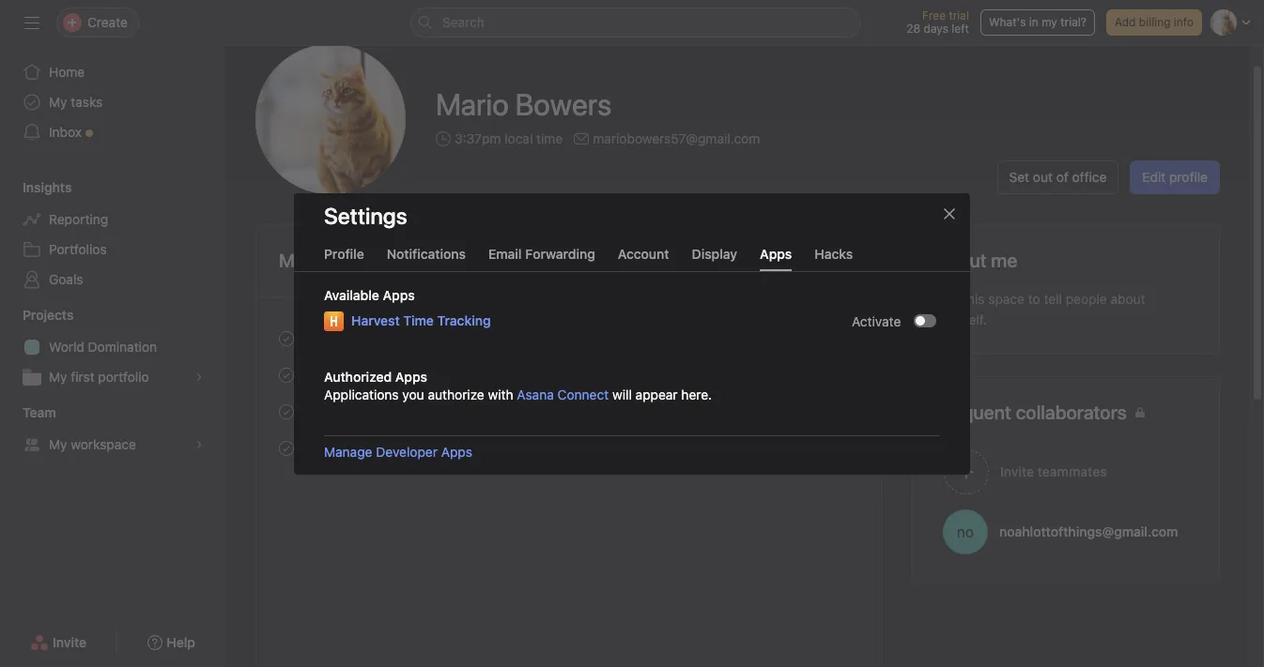 Task type: describe. For each thing, give the bounding box(es) containing it.
invite button
[[18, 626, 99, 660]]

yourself.
[[935, 312, 987, 328]]

set out of office button
[[997, 161, 1119, 194]]

make some snacks
[[301, 404, 416, 420]]

free trial 28 days left
[[907, 8, 969, 36]]

workspace
[[71, 437, 136, 453]]

mariobowers57@gmail.com link
[[593, 129, 760, 149]]

set out of office
[[1009, 169, 1107, 185]]

manage developer apps link
[[324, 444, 472, 460]]

search
[[442, 14, 485, 30]]

projects
[[23, 307, 74, 323]]

billing
[[1139, 15, 1171, 29]]

display button
[[692, 246, 737, 271]]

all
[[807, 254, 819, 268]]

completed image for follow
[[275, 437, 298, 460]]

tasks inside global element
[[71, 94, 103, 110]]

a
[[331, 331, 338, 347]]

reporting link
[[11, 205, 214, 235]]

notifications
[[387, 246, 466, 262]]

team
[[23, 405, 56, 421]]

edit profile button
[[1130, 161, 1220, 194]]

settings
[[324, 202, 407, 229]]

this
[[963, 291, 985, 307]]

completed checkbox for make
[[275, 401, 298, 423]]

of
[[1056, 169, 1069, 185]]

global element
[[0, 46, 225, 159]]

invite
[[53, 635, 87, 651]]

insights
[[23, 179, 72, 195]]

will
[[612, 386, 632, 402]]

people
[[1066, 291, 1107, 307]]

completed checkbox for find
[[275, 327, 298, 350]]

follow up on "have fun"
[[301, 440, 448, 456]]

completed image for make
[[275, 401, 298, 423]]

my for my workspace
[[49, 437, 67, 453]]

available
[[324, 287, 379, 303]]

my workspace link
[[11, 430, 214, 460]]

insights element
[[0, 171, 225, 299]]

available apps
[[324, 287, 415, 303]]

snacks
[[374, 404, 416, 420]]

applications
[[324, 386, 399, 402]]

find
[[301, 331, 327, 347]]

apps left all
[[760, 246, 792, 262]]

world
[[49, 339, 84, 355]]

mariobowers57@gmail.com
[[593, 131, 760, 147]]

domination
[[88, 339, 157, 355]]

hide sidebar image
[[24, 15, 39, 30]]

have fun
[[301, 367, 355, 383]]

set
[[1009, 169, 1029, 185]]

account
[[618, 246, 669, 262]]

use
[[935, 291, 959, 307]]

what's in my trial? button
[[980, 9, 1095, 36]]

harvest time tracking
[[351, 312, 491, 328]]

projects button
[[0, 306, 74, 325]]

harvest time tracking link
[[351, 310, 491, 331]]

email forwarding button
[[488, 246, 595, 271]]

email forwarding
[[488, 246, 595, 262]]

my first portfolio
[[49, 369, 149, 385]]

inbox link
[[11, 117, 214, 147]]

account button
[[618, 246, 669, 271]]

time
[[403, 312, 434, 328]]

reporting
[[49, 211, 108, 227]]

fun"
[[422, 440, 448, 456]]

authorize
[[428, 386, 484, 402]]

forwarding
[[525, 246, 595, 262]]

search list box
[[410, 8, 861, 38]]

my
[[1042, 15, 1057, 29]]

in
[[1029, 15, 1038, 29]]

mario bowers
[[436, 86, 612, 122]]

here.
[[681, 386, 712, 402]]

info
[[1174, 15, 1194, 29]]

to
[[1028, 291, 1040, 307]]

inbox
[[49, 124, 82, 140]]

display
[[692, 246, 737, 262]]

connect
[[557, 386, 609, 402]]

portfolios link
[[11, 235, 214, 265]]

hacks
[[814, 246, 853, 262]]

3:37pm
[[455, 131, 501, 147]]

use this space to tell people about yourself.
[[935, 291, 1145, 328]]

edit profile
[[1142, 169, 1208, 185]]

noahlottofthings@gmail.com
[[999, 524, 1178, 540]]



Task type: locate. For each thing, give the bounding box(es) containing it.
my for my first portfolio
[[49, 369, 67, 385]]

tasks down 'home'
[[71, 94, 103, 110]]

completed image for find
[[275, 327, 298, 350]]

apps button
[[760, 246, 792, 271]]

my tasks link
[[11, 87, 214, 117]]

time
[[536, 131, 563, 147]]

search button
[[410, 8, 861, 38]]

free
[[922, 8, 946, 23]]

1 horizontal spatial tasks
[[822, 254, 850, 268]]

first
[[71, 369, 95, 385]]

completed image left have
[[275, 364, 298, 386]]

2 completed image from the top
[[275, 437, 298, 460]]

trial
[[949, 8, 969, 23]]

1 vertical spatial tasks
[[822, 254, 850, 268]]

my inside 'link'
[[49, 437, 67, 453]]

28
[[907, 22, 921, 36]]

fun
[[336, 367, 355, 383]]

close image
[[942, 206, 957, 221]]

what's in my trial?
[[989, 15, 1087, 29]]

what's
[[989, 15, 1026, 29]]

2 completed image from the top
[[275, 364, 298, 386]]

tasks
[[71, 94, 103, 110], [822, 254, 850, 268]]

about me
[[935, 250, 1017, 271]]

my for my tasks
[[49, 94, 67, 110]]

1 completed image from the top
[[275, 401, 298, 423]]

view
[[778, 254, 804, 268]]

0 vertical spatial my
[[49, 94, 67, 110]]

completed image left the follow
[[275, 437, 298, 460]]

add billing info button
[[1106, 9, 1202, 36]]

out
[[1033, 169, 1053, 185]]

developer
[[376, 444, 438, 460]]

activate
[[852, 313, 901, 329]]

insights button
[[0, 178, 72, 197]]

my inside "link"
[[49, 369, 67, 385]]

appear
[[635, 386, 678, 402]]

no
[[957, 524, 974, 540]]

0 vertical spatial completed checkbox
[[275, 327, 298, 350]]

completed checkbox for follow
[[275, 437, 298, 460]]

Completed checkbox
[[275, 364, 298, 386]]

my left first
[[49, 369, 67, 385]]

0 vertical spatial tasks
[[71, 94, 103, 110]]

my workspace
[[49, 437, 136, 453]]

apps up you on the left bottom of the page
[[395, 369, 427, 385]]

completed checkbox left the follow
[[275, 437, 298, 460]]

authorized apps applications you authorize with asana connect will appear here.
[[324, 369, 712, 402]]

harvest
[[351, 312, 400, 328]]

email
[[488, 246, 522, 262]]

teams element
[[0, 396, 225, 464]]

my inside global element
[[49, 94, 67, 110]]

1 completed checkbox from the top
[[275, 327, 298, 350]]

world domination
[[49, 339, 157, 355]]

apps up time
[[383, 287, 415, 303]]

2 vertical spatial my
[[49, 437, 67, 453]]

about
[[1111, 291, 1145, 307]]

1 vertical spatial completed image
[[275, 364, 298, 386]]

hacks button
[[814, 246, 853, 271]]

Completed checkbox
[[275, 327, 298, 350], [275, 401, 298, 423], [275, 437, 298, 460]]

follow
[[301, 440, 340, 456]]

2 completed checkbox from the top
[[275, 401, 298, 423]]

my
[[49, 94, 67, 110], [49, 369, 67, 385], [49, 437, 67, 453]]

completed image for have
[[275, 364, 298, 386]]

manage developer apps
[[324, 444, 472, 460]]

office
[[1072, 169, 1107, 185]]

3:37pm local time
[[455, 131, 563, 147]]

1 vertical spatial my
[[49, 369, 67, 385]]

"have
[[381, 440, 418, 456]]

1 vertical spatial completed checkbox
[[275, 401, 298, 423]]

switch
[[914, 314, 936, 327]]

completed image left make
[[275, 401, 298, 423]]

asana
[[517, 386, 554, 402]]

manage
[[324, 444, 372, 460]]

profile
[[1169, 169, 1208, 185]]

completed image
[[275, 401, 298, 423], [275, 437, 298, 460]]

completed checkbox left make
[[275, 401, 298, 423]]

goals
[[49, 271, 83, 287]]

team
[[342, 331, 372, 347]]

home
[[49, 64, 85, 80]]

0 vertical spatial completed image
[[275, 327, 298, 350]]

edit
[[1142, 169, 1166, 185]]

apps
[[760, 246, 792, 262], [383, 287, 415, 303], [395, 369, 427, 385], [441, 444, 472, 460]]

tasks inside button
[[822, 254, 850, 268]]

apps inside authorized apps applications you authorize with asana connect will appear here.
[[395, 369, 427, 385]]

my tasks
[[279, 250, 354, 271]]

1 completed image from the top
[[275, 327, 298, 350]]

3 completed checkbox from the top
[[275, 437, 298, 460]]

portfolio
[[98, 369, 149, 385]]

find a team
[[301, 331, 372, 347]]

left
[[952, 22, 969, 36]]

days
[[924, 22, 949, 36]]

add
[[1115, 15, 1136, 29]]

profile button
[[324, 246, 364, 271]]

tell
[[1044, 291, 1062, 307]]

1 vertical spatial completed image
[[275, 437, 298, 460]]

2 vertical spatial completed checkbox
[[275, 437, 298, 460]]

tracking
[[437, 312, 491, 328]]

my tasks
[[49, 94, 103, 110]]

3 my from the top
[[49, 437, 67, 453]]

completed image left "find"
[[275, 327, 298, 350]]

my down team
[[49, 437, 67, 453]]

projects element
[[0, 299, 225, 396]]

make
[[301, 404, 334, 420]]

1 my from the top
[[49, 94, 67, 110]]

view all tasks button
[[770, 248, 858, 274]]

trial?
[[1061, 15, 1087, 29]]

some
[[338, 404, 371, 420]]

up
[[344, 440, 359, 456]]

goals link
[[11, 265, 214, 295]]

tasks right all
[[822, 254, 850, 268]]

add billing info
[[1115, 15, 1194, 29]]

completed image
[[275, 327, 298, 350], [275, 364, 298, 386]]

completed checkbox left "find"
[[275, 327, 298, 350]]

0 horizontal spatial tasks
[[71, 94, 103, 110]]

0 vertical spatial completed image
[[275, 401, 298, 423]]

profile
[[324, 246, 364, 262]]

apps right developer
[[441, 444, 472, 460]]

my up inbox
[[49, 94, 67, 110]]

asana connect link
[[517, 386, 609, 402]]

2 my from the top
[[49, 369, 67, 385]]

world domination link
[[11, 332, 214, 363]]

you
[[402, 386, 424, 402]]

home link
[[11, 57, 214, 87]]

frequent collaborators
[[935, 402, 1127, 424]]



Task type: vqa. For each thing, say whether or not it's contained in the screenshot.
Home link
yes



